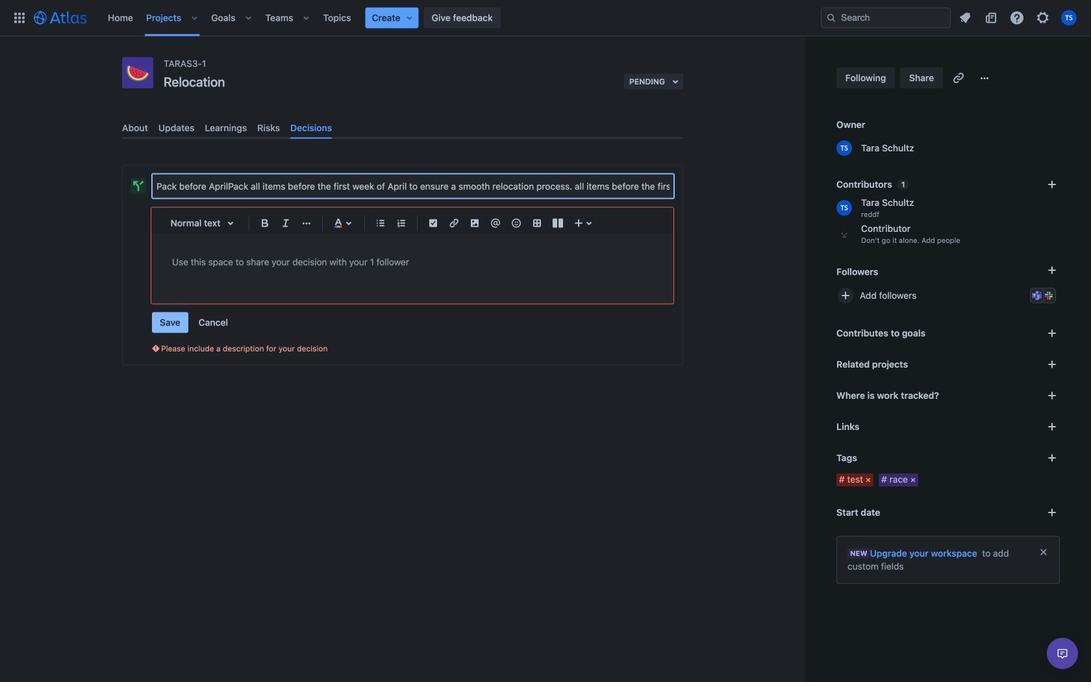 Task type: describe. For each thing, give the bounding box(es) containing it.
add image, video, or file image
[[467, 215, 483, 231]]

Search field
[[821, 7, 951, 28]]

add follower image
[[838, 288, 854, 303]]

add link image
[[1045, 419, 1060, 435]]

switch to... image
[[12, 10, 27, 26]]

slack logo showing nan channels are connected to this project image
[[1044, 290, 1054, 301]]

emoji : image
[[509, 215, 524, 231]]

help image
[[1010, 10, 1025, 26]]

1 close tag image from the left
[[864, 475, 874, 485]]

layouts image
[[550, 215, 566, 231]]

add goals image
[[1045, 325, 1060, 341]]

italic ⌘i image
[[278, 215, 294, 231]]

add work tracking links image
[[1045, 388, 1060, 403]]

add tag image
[[1045, 450, 1060, 466]]

search image
[[826, 13, 837, 23]]

list formating group
[[370, 213, 412, 234]]

msteams logo showing  channels are connected to this project image
[[1032, 290, 1043, 301]]

action item [] image
[[426, 215, 441, 231]]

numbered list ⌘⇧7 image
[[394, 215, 409, 231]]

account image
[[1062, 10, 1077, 26]]

bullet list ⌘⇧8 image
[[373, 215, 389, 231]]

decision icon image
[[133, 181, 144, 191]]

more formatting image
[[299, 215, 314, 231]]

add team or contributors image
[[1045, 177, 1060, 192]]



Task type: vqa. For each thing, say whether or not it's contained in the screenshot.
the Switch to... image
yes



Task type: locate. For each thing, give the bounding box(es) containing it.
table ⇧⌥t image
[[529, 215, 545, 231]]

add related project image
[[1045, 357, 1060, 372]]

tab list
[[117, 117, 689, 139]]

bold ⌘b image
[[257, 215, 273, 231]]

None search field
[[821, 7, 951, 28]]

0 horizontal spatial close tag image
[[864, 475, 874, 485]]

text formatting group
[[255, 213, 317, 234]]

banner
[[0, 0, 1091, 36]]

error image
[[151, 343, 161, 354]]

close tag image
[[864, 475, 874, 485], [908, 475, 919, 485]]

mention @ image
[[488, 215, 504, 231]]

group
[[152, 312, 236, 333]]

settings image
[[1036, 10, 1051, 26]]

notifications image
[[958, 10, 973, 26]]

What's the summary of your decision? text field
[[153, 175, 674, 198]]

2 close tag image from the left
[[908, 475, 919, 485]]

close banner image
[[1039, 547, 1049, 557]]

add a follower image
[[1045, 262, 1060, 278]]

1 horizontal spatial close tag image
[[908, 475, 919, 485]]

Main content area, start typing to enter text. text field
[[172, 254, 653, 270]]

link ⌘k image
[[446, 215, 462, 231]]

open intercom messenger image
[[1055, 646, 1071, 661]]

set start date image
[[1045, 505, 1060, 520]]

top element
[[8, 0, 821, 36]]



